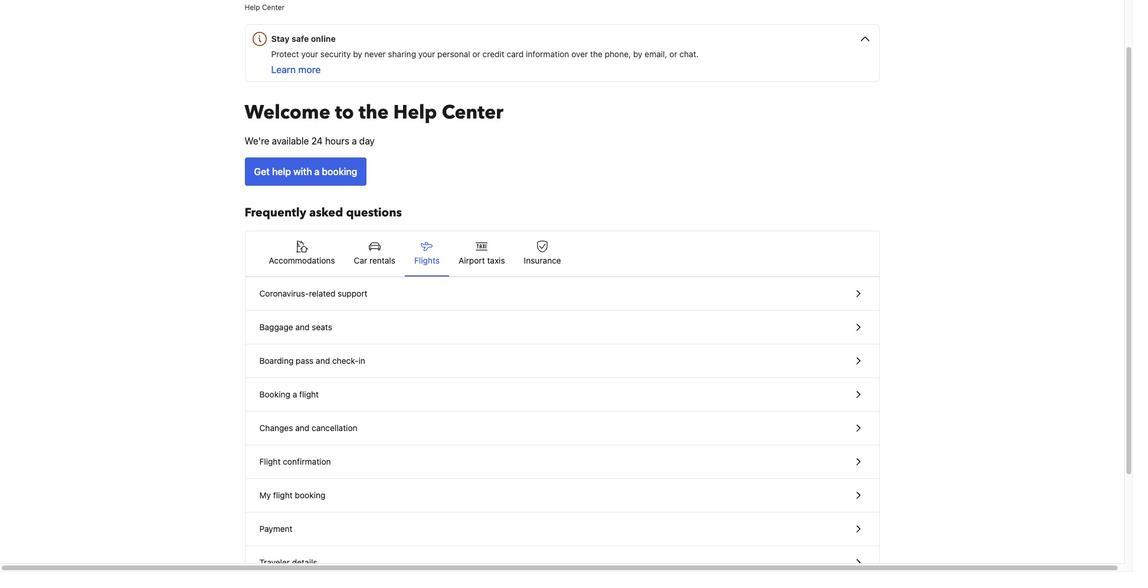Task type: locate. For each thing, give the bounding box(es) containing it.
coronavirus-related support button
[[245, 278, 879, 311]]

rentals
[[370, 256, 396, 266]]

with
[[294, 167, 312, 177]]

and for cancellation
[[295, 423, 310, 433]]

or left chat.
[[670, 49, 678, 59]]

booking down confirmation on the left bottom of page
[[295, 491, 326, 501]]

your right sharing
[[419, 49, 435, 59]]

learn more link
[[271, 64, 321, 75]]

1 vertical spatial help
[[394, 100, 437, 126]]

1 vertical spatial the
[[359, 100, 389, 126]]

1 vertical spatial booking
[[295, 491, 326, 501]]

a right with
[[315, 167, 320, 177]]

by left email,
[[634, 49, 643, 59]]

changes
[[259, 423, 293, 433]]

flight
[[259, 457, 281, 467]]

0 horizontal spatial or
[[473, 49, 481, 59]]

the right over
[[590, 49, 603, 59]]

support
[[338, 289, 368, 299]]

0 horizontal spatial flight
[[273, 491, 293, 501]]

booking down the hours
[[322, 167, 357, 177]]

available
[[272, 136, 309, 146]]

booking
[[322, 167, 357, 177], [295, 491, 326, 501]]

coronavirus-related support
[[259, 289, 368, 299]]

0 vertical spatial help
[[245, 3, 260, 12]]

questions
[[346, 205, 402, 221]]

1 horizontal spatial your
[[419, 49, 435, 59]]

flight right my
[[273, 491, 293, 501]]

0 vertical spatial flight
[[299, 390, 319, 400]]

0 horizontal spatial center
[[262, 3, 285, 12]]

by left never
[[353, 49, 362, 59]]

flight inside my flight booking 'button'
[[273, 491, 293, 501]]

a right 'booking'
[[293, 390, 297, 400]]

1 vertical spatial a
[[315, 167, 320, 177]]

center
[[262, 3, 285, 12], [442, 100, 504, 126]]

0 horizontal spatial help
[[245, 3, 260, 12]]

1 horizontal spatial or
[[670, 49, 678, 59]]

phone,
[[605, 49, 631, 59]]

0 horizontal spatial your
[[301, 49, 318, 59]]

2 vertical spatial a
[[293, 390, 297, 400]]

boarding pass and check-in
[[259, 356, 365, 366]]

24
[[312, 136, 323, 146]]

online
[[311, 34, 336, 44]]

car
[[354, 256, 367, 266]]

1 horizontal spatial a
[[315, 167, 320, 177]]

0 vertical spatial the
[[590, 49, 603, 59]]

and right pass
[[316, 356, 330, 366]]

in
[[359, 356, 365, 366]]

the
[[590, 49, 603, 59], [359, 100, 389, 126]]

by
[[353, 49, 362, 59], [634, 49, 643, 59]]

changes and cancellation button
[[245, 412, 879, 446]]

seats
[[312, 322, 332, 332]]

your
[[301, 49, 318, 59], [419, 49, 435, 59]]

help
[[245, 3, 260, 12], [394, 100, 437, 126]]

get help with a booking button
[[245, 158, 367, 186]]

2 your from the left
[[419, 49, 435, 59]]

stay
[[271, 34, 290, 44]]

payment button
[[245, 513, 879, 547]]

1 vertical spatial center
[[442, 100, 504, 126]]

or
[[473, 49, 481, 59], [670, 49, 678, 59]]

flight confirmation button
[[245, 446, 879, 479]]

a
[[352, 136, 357, 146], [315, 167, 320, 177], [293, 390, 297, 400]]

1 horizontal spatial the
[[590, 49, 603, 59]]

flight up changes and cancellation
[[299, 390, 319, 400]]

0 vertical spatial and
[[295, 322, 310, 332]]

1 or from the left
[[473, 49, 481, 59]]

2 by from the left
[[634, 49, 643, 59]]

flight
[[299, 390, 319, 400], [273, 491, 293, 501]]

the up day
[[359, 100, 389, 126]]

2 vertical spatial and
[[295, 423, 310, 433]]

and
[[295, 322, 310, 332], [316, 356, 330, 366], [295, 423, 310, 433]]

0 horizontal spatial by
[[353, 49, 362, 59]]

and right changes
[[295, 423, 310, 433]]

email,
[[645, 49, 668, 59]]

1 horizontal spatial flight
[[299, 390, 319, 400]]

credit
[[483, 49, 505, 59]]

traveler
[[259, 558, 290, 568]]

0 vertical spatial booking
[[322, 167, 357, 177]]

stay safe online
[[271, 34, 336, 44]]

airport
[[459, 256, 485, 266]]

safe
[[292, 34, 309, 44]]

and left 'seats'
[[295, 322, 310, 332]]

0 vertical spatial center
[[262, 3, 285, 12]]

or left credit
[[473, 49, 481, 59]]

details
[[292, 558, 317, 568]]

more
[[298, 64, 321, 75]]

travel alert element
[[245, 24, 880, 82]]

center up stay
[[262, 3, 285, 12]]

coronavirus-
[[259, 289, 309, 299]]

tab list
[[245, 231, 879, 278]]

1 horizontal spatial center
[[442, 100, 504, 126]]

your up the more
[[301, 49, 318, 59]]

1 by from the left
[[353, 49, 362, 59]]

protect your security by never sharing your personal or credit card information over the phone, by email, or chat. learn more
[[271, 49, 699, 75]]

traveler details button
[[245, 547, 879, 573]]

0 horizontal spatial the
[[359, 100, 389, 126]]

1 vertical spatial flight
[[273, 491, 293, 501]]

to
[[335, 100, 354, 126]]

learn
[[271, 64, 296, 75]]

boarding
[[259, 356, 294, 366]]

information
[[526, 49, 569, 59]]

booking a flight button
[[245, 378, 879, 412]]

center down protect your security by never sharing your personal or credit card information over the phone, by email, or chat. learn more
[[442, 100, 504, 126]]

1 horizontal spatial by
[[634, 49, 643, 59]]

insurance button
[[515, 231, 571, 276]]

get help with a booking
[[254, 167, 357, 177]]

we're
[[245, 136, 270, 146]]

chat.
[[680, 49, 699, 59]]

0 vertical spatial a
[[352, 136, 357, 146]]

taxis
[[487, 256, 505, 266]]

security
[[321, 49, 351, 59]]

a left day
[[352, 136, 357, 146]]

changes and cancellation
[[259, 423, 358, 433]]

my
[[259, 491, 271, 501]]



Task type: vqa. For each thing, say whether or not it's contained in the screenshot.
the List
no



Task type: describe. For each thing, give the bounding box(es) containing it.
flight inside booking a flight button
[[299, 390, 319, 400]]

0 horizontal spatial a
[[293, 390, 297, 400]]

booking inside my flight booking 'button'
[[295, 491, 326, 501]]

car rentals
[[354, 256, 396, 266]]

we're available 24 hours a day
[[245, 136, 375, 146]]

1 vertical spatial and
[[316, 356, 330, 366]]

help center
[[245, 3, 285, 12]]

2 or from the left
[[670, 49, 678, 59]]

2 horizontal spatial a
[[352, 136, 357, 146]]

1 your from the left
[[301, 49, 318, 59]]

sharing
[[388, 49, 416, 59]]

booking a flight
[[259, 390, 319, 400]]

check-
[[332, 356, 359, 366]]

asked
[[309, 205, 343, 221]]

the inside protect your security by never sharing your personal or credit card information over the phone, by email, or chat. learn more
[[590, 49, 603, 59]]

accommodations button
[[259, 231, 345, 276]]

car rentals button
[[345, 231, 405, 276]]

related
[[309, 289, 336, 299]]

my flight booking
[[259, 491, 326, 501]]

boarding pass and check-in button
[[245, 345, 879, 378]]

airport taxis
[[459, 256, 505, 266]]

payment
[[259, 524, 293, 534]]

personal
[[438, 49, 470, 59]]

tab list containing accommodations
[[245, 231, 879, 278]]

confirmation
[[283, 457, 331, 467]]

and for seats
[[295, 322, 310, 332]]

welcome to the help center
[[245, 100, 504, 126]]

flights button
[[405, 231, 449, 276]]

flight confirmation
[[259, 457, 331, 467]]

cancellation
[[312, 423, 358, 433]]

booking inside 'get help with a booking' button
[[322, 167, 357, 177]]

baggage
[[259, 322, 293, 332]]

frequently
[[245, 205, 306, 221]]

baggage and seats
[[259, 322, 332, 332]]

hours
[[325, 136, 349, 146]]

airport taxis button
[[449, 231, 515, 276]]

1 horizontal spatial help
[[394, 100, 437, 126]]

stay safe online button
[[250, 25, 879, 48]]

flights
[[414, 256, 440, 266]]

insurance
[[524, 256, 561, 266]]

over
[[572, 49, 588, 59]]

never
[[365, 49, 386, 59]]

card
[[507, 49, 524, 59]]

welcome
[[245, 100, 330, 126]]

baggage and seats button
[[245, 311, 879, 345]]

pass
[[296, 356, 314, 366]]

get
[[254, 167, 270, 177]]

help
[[272, 167, 291, 177]]

accommodations
[[269, 256, 335, 266]]

my flight booking button
[[245, 479, 879, 513]]

day
[[359, 136, 375, 146]]

frequently asked questions
[[245, 205, 402, 221]]

traveler details
[[259, 558, 317, 568]]

booking
[[259, 390, 290, 400]]

protect
[[271, 49, 299, 59]]



